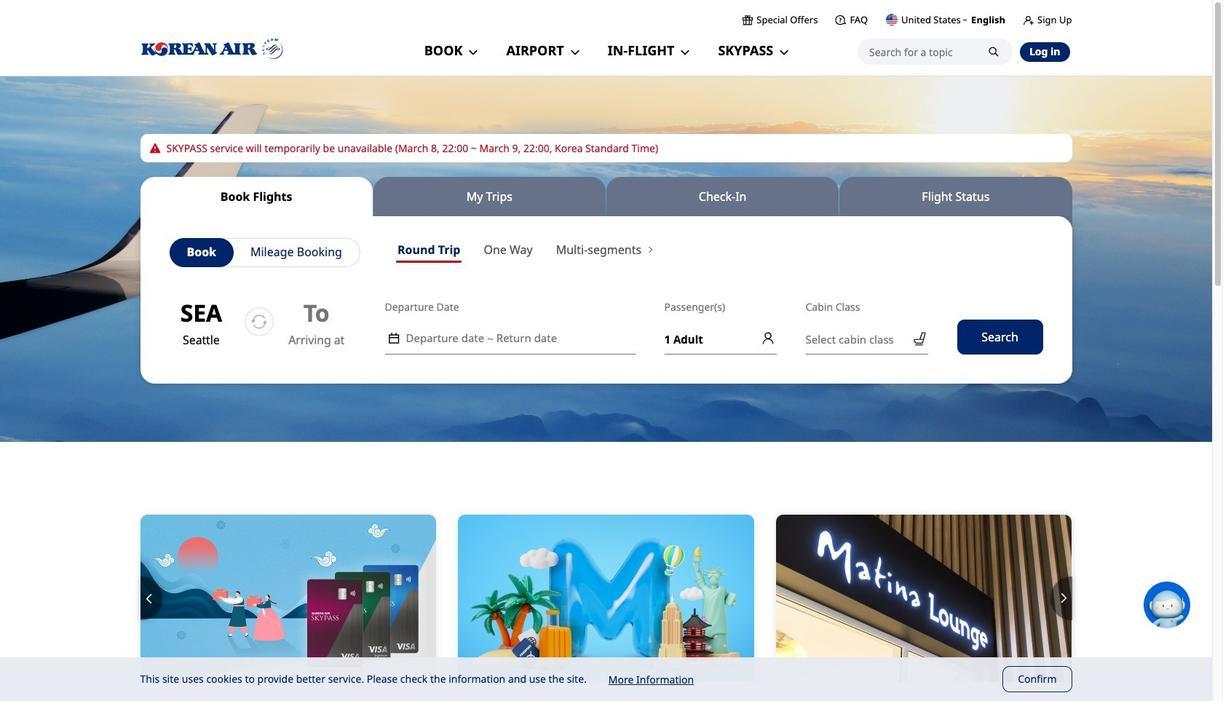 Task type: vqa. For each thing, say whether or not it's contained in the screenshot.
and
no



Task type: describe. For each thing, give the bounding box(es) containing it.
booking type group
[[169, 238, 360, 267]]



Task type: locate. For each thing, give the bounding box(es) containing it.
tab list
[[140, 177, 1072, 216]]

itinerary type group
[[386, 238, 544, 266]]



